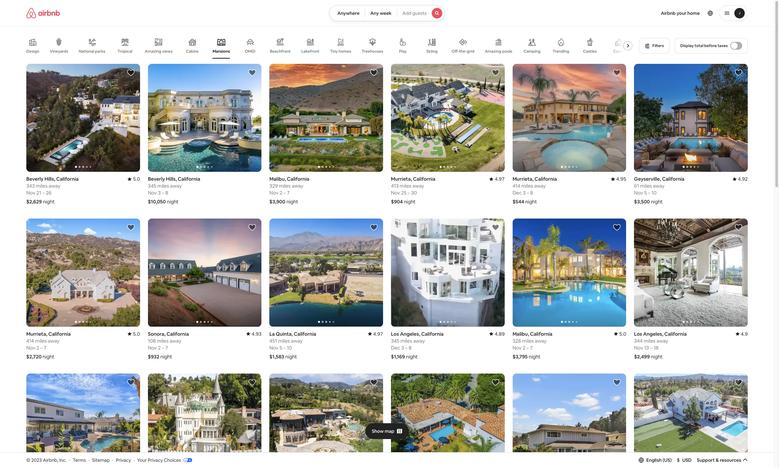 Task type: vqa. For each thing, say whether or not it's contained in the screenshot.
Back
no



Task type: locate. For each thing, give the bounding box(es) containing it.
omg!
[[245, 49, 256, 54]]

10 down quinta, at the left bottom
[[287, 345, 292, 351]]

beverly inside beverly hills, california 345 miles away nov 3 – 8 $10,050 night
[[148, 176, 165, 182]]

resources
[[721, 457, 742, 463]]

1 vertical spatial 414
[[26, 338, 34, 344]]

0 horizontal spatial hills,
[[45, 176, 55, 182]]

1 vertical spatial malibu,
[[513, 331, 530, 337]]

night inside los angeles, california 344 miles away nov 13 – 18 $2,499 night
[[652, 354, 663, 360]]

345 up $10,050
[[148, 183, 156, 189]]

angeles, inside los angeles, california 344 miles away nov 13 – 18 $2,499 night
[[644, 331, 664, 337]]

2 inside murrieta, california 414 miles away nov 2 – 7 $2,720 night
[[36, 345, 39, 351]]

sitemap link
[[92, 457, 110, 463]]

1 horizontal spatial 8
[[409, 345, 412, 351]]

add guests
[[403, 10, 427, 16]]

nov
[[26, 190, 35, 196], [391, 190, 400, 196], [148, 190, 157, 196], [270, 190, 279, 196], [635, 190, 644, 196], [26, 345, 35, 351], [148, 345, 157, 351], [270, 345, 279, 351], [513, 345, 522, 351], [635, 345, 644, 351]]

1 horizontal spatial add to wishlist: los angeles, california image
[[492, 224, 500, 232]]

7 inside murrieta, california 414 miles away nov 2 – 7 $2,720 night
[[44, 345, 46, 351]]

2 up "$3,900"
[[280, 190, 283, 196]]

california inside malibu, california 328 miles away nov 2 – 7 $3,795 night
[[531, 331, 553, 337]]

dec up $1,169
[[391, 345, 401, 351]]

nov down 328
[[513, 345, 522, 351]]

privacy left your
[[116, 457, 131, 463]]

night right $3,500
[[652, 199, 663, 205]]

0 horizontal spatial 414
[[26, 338, 34, 344]]

61
[[635, 183, 640, 189]]

night right $10,050
[[167, 199, 179, 205]]

0 horizontal spatial 345
[[148, 183, 156, 189]]

–
[[42, 190, 45, 196], [408, 190, 411, 196], [162, 190, 164, 196], [284, 190, 286, 196], [527, 190, 530, 196], [649, 190, 651, 196], [40, 345, 43, 351], [406, 345, 408, 351], [162, 345, 164, 351], [284, 345, 286, 351], [527, 345, 530, 351], [651, 345, 653, 351]]

terms · sitemap · privacy ·
[[73, 457, 135, 463]]

miles down 'geyserville,' at right top
[[641, 183, 653, 189]]

1 · from the left
[[69, 457, 70, 463]]

terms
[[73, 457, 86, 463]]

8 inside los angeles, california 345 miles away dec 3 – 8 $1,169 night
[[409, 345, 412, 351]]

night inside la quinta, california 451 miles away nov 5 – 10 $1,583 night
[[286, 354, 297, 360]]

malibu, inside malibu, california 328 miles away nov 2 – 7 $3,795 night
[[513, 331, 530, 337]]

los
[[391, 331, 399, 337], [635, 331, 643, 337]]

1 vertical spatial 5
[[280, 345, 283, 351]]

sonora,
[[148, 331, 166, 337]]

california inside geyserville, california 61 miles away nov 5 – 10 $3,500 night
[[663, 176, 685, 182]]

add to wishlist: beverly hills, california image
[[127, 69, 135, 77], [249, 69, 257, 77], [492, 379, 500, 386]]

tiny
[[331, 49, 338, 54]]

2 horizontal spatial add to wishlist: beverly hills, california image
[[492, 379, 500, 386]]

away inside malibu, california 329 miles away nov 2 – 7 $3,900 night
[[292, 183, 304, 189]]

0 horizontal spatial dec
[[391, 345, 401, 351]]

7 for $3,900
[[287, 190, 290, 196]]

malibu, up 328
[[513, 331, 530, 337]]

grid
[[467, 49, 475, 54]]

1 horizontal spatial angeles,
[[644, 331, 664, 337]]

0 horizontal spatial add to wishlist: murrieta, california image
[[127, 224, 135, 232]]

13
[[645, 345, 650, 351]]

5 up $3,500
[[645, 190, 648, 196]]

· right terms
[[89, 457, 90, 463]]

miles up 21
[[36, 183, 48, 189]]

nov inside beverly hills, california 345 miles away nov 3 – 8 $10,050 night
[[148, 190, 157, 196]]

los angeles, california 344 miles away nov 13 – 18 $2,499 night
[[635, 331, 688, 360]]

add to wishlist: temecula, california image
[[736, 379, 743, 386]]

1 horizontal spatial 4.97 out of 5 average rating image
[[490, 176, 505, 182]]

night right $1,583
[[286, 354, 297, 360]]

nov inside malibu, california 328 miles away nov 2 – 7 $3,795 night
[[513, 345, 522, 351]]

$932
[[148, 354, 160, 360]]

4.97 out of 5 average rating image for la quinta, california 451 miles away nov 5 – 10 $1,583 night
[[368, 331, 384, 337]]

0 vertical spatial dec
[[513, 190, 522, 196]]

total
[[695, 43, 704, 48]]

quinta,
[[276, 331, 293, 337]]

murrieta, up 413 on the top right
[[391, 176, 412, 182]]

1 horizontal spatial 414
[[513, 183, 521, 189]]

0 horizontal spatial angeles,
[[400, 331, 421, 337]]

0 horizontal spatial amazing
[[145, 49, 161, 54]]

away inside malibu, california 328 miles away nov 2 – 7 $3,795 night
[[536, 338, 547, 344]]

filters button
[[640, 38, 670, 54]]

1 horizontal spatial amazing
[[485, 49, 502, 54]]

2 horizontal spatial 8
[[531, 190, 534, 196]]

add to wishlist: beverly hills, california image for 343 miles away
[[127, 69, 135, 77]]

7 inside malibu, california 329 miles away nov 2 – 7 $3,900 night
[[287, 190, 290, 196]]

miles inside la quinta, california 451 miles away nov 5 – 10 $1,583 night
[[278, 338, 290, 344]]

4.89
[[495, 331, 505, 337]]

10 down 'geyserville,' at right top
[[652, 190, 657, 196]]

miles inside los angeles, california 345 miles away dec 3 – 8 $1,169 night
[[401, 338, 413, 344]]

miles inside malibu, california 328 miles away nov 2 – 7 $3,795 night
[[523, 338, 534, 344]]

nov inside murrieta, california 413 miles away nov 25 – 30 $904 night
[[391, 190, 400, 196]]

amazing left pools
[[485, 49, 502, 54]]

1 horizontal spatial beverly
[[148, 176, 165, 182]]

english (us) button
[[639, 457, 672, 463]]

4.89 out of 5 average rating image
[[490, 331, 505, 337]]

2 up the $3,795
[[523, 345, 526, 351]]

miles up $10,050
[[157, 183, 169, 189]]

3 up $544
[[523, 190, 526, 196]]

2 angeles, from the left
[[644, 331, 664, 337]]

away inside la quinta, california 451 miles away nov 5 – 10 $1,583 night
[[291, 338, 303, 344]]

3 up $1,169
[[402, 345, 405, 351]]

angeles, inside los angeles, california 345 miles away dec 3 – 8 $1,169 night
[[400, 331, 421, 337]]

california inside los angeles, california 345 miles away dec 3 – 8 $1,169 night
[[422, 331, 444, 337]]

angeles, for 8
[[400, 331, 421, 337]]

0 horizontal spatial murrieta,
[[26, 331, 47, 337]]

miles inside los angeles, california 344 miles away nov 13 – 18 $2,499 night
[[644, 338, 656, 344]]

4 · from the left
[[134, 457, 135, 463]]

2 los from the left
[[635, 331, 643, 337]]

2 up $932
[[158, 345, 161, 351]]

· right inc.
[[69, 457, 70, 463]]

2
[[280, 190, 283, 196], [36, 345, 39, 351], [158, 345, 161, 351], [523, 345, 526, 351]]

beverly up 343
[[26, 176, 43, 182]]

2 · from the left
[[89, 457, 90, 463]]

pools
[[503, 49, 513, 54]]

display total before taxes
[[681, 43, 729, 48]]

414 up $544
[[513, 183, 521, 189]]

$1,169
[[391, 354, 405, 360]]

group containing national parks
[[26, 33, 636, 59]]

murrieta, up $2,720
[[26, 331, 47, 337]]

5.0 for beverly hills, california 343 miles away nov 21 – 26 $2,629 night
[[133, 176, 140, 182]]

your
[[677, 10, 687, 16]]

hills,
[[45, 176, 55, 182], [166, 176, 177, 182]]

miles up $2,720
[[35, 338, 47, 344]]

0 horizontal spatial 8
[[166, 190, 168, 196]]

los for los angeles, california 345 miles away dec 3 – 8 $1,169 night
[[391, 331, 399, 337]]

7 inside sonora, california 108 miles away nov 2 – 7 $932 night
[[166, 345, 168, 351]]

345 up $1,169
[[391, 338, 400, 344]]

8 for los angeles, california 345 miles away dec 3 – 8 $1,169 night
[[409, 345, 412, 351]]

5 up $1,583
[[280, 345, 283, 351]]

0 horizontal spatial 4.97
[[374, 331, 384, 337]]

national
[[79, 49, 94, 54]]

california
[[56, 176, 79, 182], [414, 176, 436, 182], [178, 176, 200, 182], [287, 176, 310, 182], [535, 176, 558, 182], [663, 176, 685, 182], [48, 331, 71, 337], [422, 331, 444, 337], [167, 331, 189, 337], [294, 331, 317, 337], [531, 331, 553, 337], [665, 331, 688, 337]]

2 horizontal spatial 3
[[523, 190, 526, 196]]

los for los angeles, california 344 miles away nov 13 – 18 $2,499 night
[[635, 331, 643, 337]]

add to wishlist: murrieta, california image
[[492, 69, 500, 77], [614, 69, 622, 77], [127, 224, 135, 232]]

0 vertical spatial 4.97 out of 5 average rating image
[[490, 176, 505, 182]]

miles up $544
[[522, 183, 534, 189]]

dec
[[513, 190, 522, 196], [391, 345, 401, 351]]

nov down 344
[[635, 345, 644, 351]]

night right $2,720
[[43, 354, 54, 360]]

0 vertical spatial 5
[[645, 190, 648, 196]]

0 horizontal spatial 10
[[287, 345, 292, 351]]

2 horizontal spatial add to wishlist: los angeles, california image
[[736, 224, 743, 232]]

0 vertical spatial add to wishlist: malibu, california image
[[614, 224, 622, 232]]

miles up the 25
[[400, 183, 412, 189]]

nov down 108
[[148, 345, 157, 351]]

hills, inside "beverly hills, california 343 miles away nov 21 – 26 $2,629 night"
[[45, 176, 55, 182]]

night right the $3,795
[[529, 354, 541, 360]]

night right "$3,900"
[[287, 199, 298, 205]]

los inside los angeles, california 345 miles away dec 3 – 8 $1,169 night
[[391, 331, 399, 337]]

414 inside murrieta, california 414 miles away dec 3 – 8 $544 night
[[513, 183, 521, 189]]

30
[[412, 190, 417, 196]]

california inside malibu, california 329 miles away nov 2 – 7 $3,900 night
[[287, 176, 310, 182]]

1 beverly from the left
[[26, 176, 43, 182]]

1 horizontal spatial add to wishlist: la quinta, california image
[[370, 224, 378, 232]]

amazing left views
[[145, 49, 161, 54]]

angeles,
[[400, 331, 421, 337], [644, 331, 664, 337]]

1 horizontal spatial 345
[[391, 338, 400, 344]]

– inside "beverly hills, california 343 miles away nov 21 – 26 $2,629 night"
[[42, 190, 45, 196]]

– inside beverly hills, california 345 miles away nov 3 – 8 $10,050 night
[[162, 190, 164, 196]]

1 horizontal spatial 10
[[652, 190, 657, 196]]

· left your
[[134, 457, 135, 463]]

4.97 for murrieta, california 413 miles away nov 25 – 30 $904 night
[[495, 176, 505, 182]]

2 horizontal spatial add to wishlist: murrieta, california image
[[614, 69, 622, 77]]

2 inside malibu, california 329 miles away nov 2 – 7 $3,900 night
[[280, 190, 283, 196]]

choices
[[164, 457, 181, 463]]

profile element
[[453, 0, 749, 26]]

1 vertical spatial add to wishlist: malibu, california image
[[370, 379, 378, 386]]

7 inside malibu, california 328 miles away nov 2 – 7 $3,795 night
[[531, 345, 533, 351]]

8 inside beverly hills, california 345 miles away nov 3 – 8 $10,050 night
[[166, 190, 168, 196]]

1 horizontal spatial 4.97
[[495, 176, 505, 182]]

5.0 for malibu, california 328 miles away nov 2 – 7 $3,795 night
[[620, 331, 627, 337]]

$2,499
[[635, 354, 651, 360]]

0 vertical spatial add to wishlist: la quinta, california image
[[370, 224, 378, 232]]

2 inside sonora, california 108 miles away nov 2 – 7 $932 night
[[158, 345, 161, 351]]

2 up $2,720
[[36, 345, 39, 351]]

nov up $2,720
[[26, 345, 35, 351]]

nov inside sonora, california 108 miles away nov 2 – 7 $932 night
[[148, 345, 157, 351]]

add to wishlist: beverly hills, california image for 345 miles away
[[249, 69, 257, 77]]

airbnb,
[[43, 457, 58, 463]]

414 for dec
[[513, 183, 521, 189]]

murrieta, inside murrieta, california 414 miles away nov 2 – 7 $2,720 night
[[26, 331, 47, 337]]

1 vertical spatial 345
[[391, 338, 400, 344]]

0 horizontal spatial los
[[391, 331, 399, 337]]

1 vertical spatial 4.97
[[374, 331, 384, 337]]

1 los from the left
[[391, 331, 399, 337]]

3 up $10,050
[[158, 190, 161, 196]]

7 for $932
[[166, 345, 168, 351]]

· left 'privacy' link
[[112, 457, 113, 463]]

0 horizontal spatial beverly
[[26, 176, 43, 182]]

night inside malibu, california 328 miles away nov 2 – 7 $3,795 night
[[529, 354, 541, 360]]

345 inside beverly hills, california 345 miles away nov 3 – 8 $10,050 night
[[148, 183, 156, 189]]

miles
[[36, 183, 48, 189], [400, 183, 412, 189], [157, 183, 169, 189], [279, 183, 291, 189], [522, 183, 534, 189], [641, 183, 653, 189], [35, 338, 47, 344], [401, 338, 413, 344], [157, 338, 169, 344], [278, 338, 290, 344], [523, 338, 534, 344], [644, 338, 656, 344]]

2 hills, from the left
[[166, 176, 177, 182]]

3 inside beverly hills, california 345 miles away nov 3 – 8 $10,050 night
[[158, 190, 161, 196]]

away
[[49, 183, 60, 189], [413, 183, 425, 189], [170, 183, 182, 189], [292, 183, 304, 189], [535, 183, 546, 189], [654, 183, 665, 189], [48, 338, 60, 344], [414, 338, 425, 344], [170, 338, 182, 344], [291, 338, 303, 344], [536, 338, 547, 344], [657, 338, 669, 344]]

california inside murrieta, california 413 miles away nov 25 – 30 $904 night
[[414, 176, 436, 182]]

vineyards
[[50, 49, 68, 54]]

1 horizontal spatial murrieta,
[[391, 176, 412, 182]]

3
[[158, 190, 161, 196], [523, 190, 526, 196], [402, 345, 405, 351]]

1 horizontal spatial hills,
[[166, 176, 177, 182]]

anywhere button
[[330, 5, 366, 21]]

night inside los angeles, california 345 miles away dec 3 – 8 $1,169 night
[[406, 354, 418, 360]]

privacy right your
[[148, 457, 163, 463]]

345 for los
[[391, 338, 400, 344]]

2 horizontal spatial murrieta,
[[513, 176, 534, 182]]

before
[[705, 43, 718, 48]]

murrieta,
[[391, 176, 412, 182], [513, 176, 534, 182], [26, 331, 47, 337]]

off-the-grid
[[452, 49, 475, 54]]

beverly inside "beverly hills, california 343 miles away nov 21 – 26 $2,629 night"
[[26, 176, 43, 182]]

dec inside los angeles, california 345 miles away dec 3 – 8 $1,169 night
[[391, 345, 401, 351]]

0 vertical spatial 10
[[652, 190, 657, 196]]

the-
[[460, 49, 467, 54]]

angeles, up 18
[[644, 331, 664, 337]]

4.92 out of 5 average rating image
[[733, 176, 749, 182]]

night down 18
[[652, 354, 663, 360]]

0 horizontal spatial malibu,
[[270, 176, 286, 182]]

night inside sonora, california 108 miles away nov 2 – 7 $932 night
[[161, 354, 172, 360]]

329
[[270, 183, 278, 189]]

california inside sonora, california 108 miles away nov 2 – 7 $932 night
[[167, 331, 189, 337]]

– inside malibu, california 329 miles away nov 2 – 7 $3,900 night
[[284, 190, 286, 196]]

night
[[43, 199, 55, 205], [404, 199, 416, 205], [167, 199, 179, 205], [287, 199, 298, 205], [526, 199, 538, 205], [652, 199, 663, 205], [43, 354, 54, 360], [406, 354, 418, 360], [161, 354, 172, 360], [286, 354, 297, 360], [529, 354, 541, 360], [652, 354, 663, 360]]

privacy
[[116, 457, 131, 463], [148, 457, 163, 463]]

0 horizontal spatial add to wishlist: la quinta, california image
[[127, 379, 135, 386]]

miles right 329
[[279, 183, 291, 189]]

5.0 for murrieta, california 414 miles away nov 2 – 7 $2,720 night
[[133, 331, 140, 337]]

– inside los angeles, california 344 miles away nov 13 – 18 $2,499 night
[[651, 345, 653, 351]]

group
[[26, 33, 636, 59], [26, 64, 140, 172], [148, 64, 262, 172], [270, 64, 384, 172], [391, 64, 505, 172], [513, 64, 627, 172], [635, 64, 749, 172], [26, 219, 140, 327], [148, 219, 262, 327], [270, 219, 384, 327], [391, 219, 505, 327], [513, 219, 627, 327], [635, 219, 749, 327], [26, 374, 140, 468], [148, 374, 262, 468], [270, 374, 384, 468], [391, 374, 505, 468], [513, 374, 627, 468], [635, 374, 749, 468]]

21
[[36, 190, 41, 196]]

night down the 30
[[404, 199, 416, 205]]

nov down 329
[[270, 190, 279, 196]]

sitemap
[[92, 457, 110, 463]]

add to wishlist: pacifica, california image
[[614, 379, 622, 386]]

add to wishlist: murrieta, california image for 5.0
[[127, 224, 135, 232]]

nov down 451
[[270, 345, 279, 351]]

0 horizontal spatial 3
[[158, 190, 161, 196]]

– inside los angeles, california 345 miles away dec 3 – 8 $1,169 night
[[406, 345, 408, 351]]

414 inside murrieta, california 414 miles away nov 2 – 7 $2,720 night
[[26, 338, 34, 344]]

support
[[698, 457, 716, 463]]

miles up 13
[[644, 338, 656, 344]]

7
[[287, 190, 290, 196], [44, 345, 46, 351], [166, 345, 168, 351], [531, 345, 533, 351]]

2023
[[31, 457, 42, 463]]

$10,050
[[148, 199, 166, 205]]

miles down quinta, at the left bottom
[[278, 338, 290, 344]]

amazing views
[[145, 49, 173, 54]]

beverly for 345
[[148, 176, 165, 182]]

1 vertical spatial 10
[[287, 345, 292, 351]]

miles down the sonora,
[[157, 338, 169, 344]]

5 inside la quinta, california 451 miles away nov 5 – 10 $1,583 night
[[280, 345, 283, 351]]

los inside los angeles, california 344 miles away nov 13 – 18 $2,499 night
[[635, 331, 643, 337]]

night down 26
[[43, 199, 55, 205]]

murrieta, inside murrieta, california 414 miles away dec 3 – 8 $544 night
[[513, 176, 534, 182]]

5.0 out of 5 average rating image
[[128, 176, 140, 182], [128, 331, 140, 337], [615, 331, 627, 337]]

4.92
[[739, 176, 749, 182]]

1 vertical spatial dec
[[391, 345, 401, 351]]

1 horizontal spatial dec
[[513, 190, 522, 196]]

nov down 343
[[26, 190, 35, 196]]

hills, inside beverly hills, california 345 miles away nov 3 – 8 $10,050 night
[[166, 176, 177, 182]]

any
[[371, 10, 379, 16]]

parks
[[95, 49, 105, 54]]

5 inside geyserville, california 61 miles away nov 5 – 10 $3,500 night
[[645, 190, 648, 196]]

345 for beverly
[[148, 183, 156, 189]]

amazing
[[145, 49, 161, 54], [485, 49, 502, 54]]

night inside "beverly hills, california 343 miles away nov 21 – 26 $2,629 night"
[[43, 199, 55, 205]]

murrieta, up $544
[[513, 176, 534, 182]]

miles inside murrieta, california 413 miles away nov 25 – 30 $904 night
[[400, 183, 412, 189]]

0 vertical spatial 345
[[148, 183, 156, 189]]

1 horizontal spatial 3
[[402, 345, 405, 351]]

1 angeles, from the left
[[400, 331, 421, 337]]

0 vertical spatial 414
[[513, 183, 521, 189]]

0 vertical spatial malibu,
[[270, 176, 286, 182]]

map
[[385, 428, 395, 434]]

california inside murrieta, california 414 miles away nov 2 – 7 $2,720 night
[[48, 331, 71, 337]]

© 2023 airbnb, inc. ·
[[26, 457, 70, 463]]

beverly up $10,050
[[148, 176, 165, 182]]

los up 344
[[635, 331, 643, 337]]

0 horizontal spatial 5
[[280, 345, 283, 351]]

1 horizontal spatial add to wishlist: murrieta, california image
[[492, 69, 500, 77]]

night right $1,169
[[406, 354, 418, 360]]

nov down 413 on the top right
[[391, 190, 400, 196]]

0 vertical spatial 4.97
[[495, 176, 505, 182]]

nov up $10,050
[[148, 190, 157, 196]]

night right $932
[[161, 354, 172, 360]]

3 inside los angeles, california 345 miles away dec 3 – 8 $1,169 night
[[402, 345, 405, 351]]

5.0
[[133, 176, 140, 182], [133, 331, 140, 337], [620, 331, 627, 337]]

murrieta, for 25
[[391, 176, 412, 182]]

0 horizontal spatial 4.97 out of 5 average rating image
[[368, 331, 384, 337]]

1 horizontal spatial malibu,
[[513, 331, 530, 337]]

1 horizontal spatial privacy
[[148, 457, 163, 463]]

0 horizontal spatial privacy
[[116, 457, 131, 463]]

night right $544
[[526, 199, 538, 205]]

2 for 414
[[36, 345, 39, 351]]

2 for 108
[[158, 345, 161, 351]]

add to wishlist: malibu, california image
[[614, 224, 622, 232], [370, 379, 378, 386]]

add to wishlist: geyserville, california image
[[736, 69, 743, 77]]

nov down 61
[[635, 190, 644, 196]]

any week
[[371, 10, 392, 16]]

nov inside geyserville, california 61 miles away nov 5 – 10 $3,500 night
[[635, 190, 644, 196]]

2 inside malibu, california 328 miles away nov 2 – 7 $3,795 night
[[523, 345, 526, 351]]

los up $1,169
[[391, 331, 399, 337]]

hills, for 8
[[166, 176, 177, 182]]

0 horizontal spatial add to wishlist: beverly hills, california image
[[127, 69, 135, 77]]

1 horizontal spatial add to wishlist: beverly hills, california image
[[249, 69, 257, 77]]

1 vertical spatial 4.97 out of 5 average rating image
[[368, 331, 384, 337]]

413
[[391, 183, 399, 189]]

miles up $1,169
[[401, 338, 413, 344]]

night inside murrieta, california 413 miles away nov 25 – 30 $904 night
[[404, 199, 416, 205]]

miles right 328
[[523, 338, 534, 344]]

2 beverly from the left
[[148, 176, 165, 182]]

4.97 out of 5 average rating image
[[490, 176, 505, 182], [368, 331, 384, 337]]

views
[[162, 49, 173, 54]]

0 horizontal spatial add to wishlist: malibu, california image
[[370, 379, 378, 386]]

1 horizontal spatial los
[[635, 331, 643, 337]]

1 hills, from the left
[[45, 176, 55, 182]]

sonora, california 108 miles away nov 2 – 7 $932 night
[[148, 331, 189, 360]]

malibu, up 329
[[270, 176, 286, 182]]

4.9
[[742, 331, 749, 337]]

add to wishlist: los angeles, california image
[[492, 224, 500, 232], [736, 224, 743, 232], [249, 379, 257, 386]]

dec up $544
[[513, 190, 522, 196]]

345 inside los angeles, california 345 miles away dec 3 – 8 $1,169 night
[[391, 338, 400, 344]]

play
[[400, 49, 407, 54]]

night inside geyserville, california 61 miles away nov 5 – 10 $3,500 night
[[652, 199, 663, 205]]

miles inside malibu, california 329 miles away nov 2 – 7 $3,900 night
[[279, 183, 291, 189]]

1 horizontal spatial 5
[[645, 190, 648, 196]]

angeles, up $1,169
[[400, 331, 421, 337]]

– inside murrieta, california 414 miles away dec 3 – 8 $544 night
[[527, 190, 530, 196]]

414 up $2,720
[[26, 338, 34, 344]]

2 privacy from the left
[[148, 457, 163, 463]]

terms link
[[73, 457, 86, 463]]

california inside "beverly hills, california 343 miles away nov 21 – 26 $2,629 night"
[[56, 176, 79, 182]]

lakefront
[[302, 49, 320, 54]]

1 horizontal spatial add to wishlist: malibu, california image
[[614, 224, 622, 232]]

None search field
[[330, 5, 445, 21]]

add to wishlist: la quinta, california image
[[370, 224, 378, 232], [127, 379, 135, 386]]



Task type: describe. For each thing, give the bounding box(es) containing it.
away inside beverly hills, california 345 miles away nov 3 – 8 $10,050 night
[[170, 183, 182, 189]]

$3,900
[[270, 199, 286, 205]]

caves
[[614, 49, 625, 54]]

miles inside geyserville, california 61 miles away nov 5 – 10 $3,500 night
[[641, 183, 653, 189]]

anywhere
[[338, 10, 360, 16]]

miles inside beverly hills, california 345 miles away nov 3 – 8 $10,050 night
[[157, 183, 169, 189]]

night inside beverly hills, california 345 miles away nov 3 – 8 $10,050 night
[[167, 199, 179, 205]]

miles inside "beverly hills, california 343 miles away nov 21 – 26 $2,629 night"
[[36, 183, 48, 189]]

4.93 out of 5 average rating image
[[247, 331, 262, 337]]

murrieta, california 414 miles away dec 3 – 8 $544 night
[[513, 176, 558, 205]]

5.0 out of 5 average rating image for malibu, california 328 miles away nov 2 – 7 $3,795 night
[[615, 331, 627, 337]]

3 inside murrieta, california 414 miles away dec 3 – 8 $544 night
[[523, 190, 526, 196]]

english
[[647, 457, 662, 463]]

away inside los angeles, california 345 miles away dec 3 – 8 $1,169 night
[[414, 338, 425, 344]]

nov inside la quinta, california 451 miles away nov 5 – 10 $1,583 night
[[270, 345, 279, 351]]

inc.
[[59, 457, 67, 463]]

5.0 out of 5 average rating image for beverly hills, california 343 miles away nov 21 – 26 $2,629 night
[[128, 176, 140, 182]]

away inside murrieta, california 414 miles away dec 3 – 8 $544 night
[[535, 183, 546, 189]]

0 horizontal spatial add to wishlist: los angeles, california image
[[249, 379, 257, 386]]

4.93
[[252, 331, 262, 337]]

miles inside sonora, california 108 miles away nov 2 – 7 $932 night
[[157, 338, 169, 344]]

malibu, california 328 miles away nov 2 – 7 $3,795 night
[[513, 331, 553, 360]]

2 for 328
[[523, 345, 526, 351]]

7 for $3,795
[[531, 345, 533, 351]]

night inside murrieta, california 414 miles away dec 3 – 8 $544 night
[[526, 199, 538, 205]]

nov inside "beverly hills, california 343 miles away nov 21 – 26 $2,629 night"
[[26, 190, 35, 196]]

cabins
[[186, 49, 199, 54]]

$904
[[391, 199, 403, 205]]

california inside los angeles, california 344 miles away nov 13 – 18 $2,499 night
[[665, 331, 688, 337]]

344
[[635, 338, 643, 344]]

show map button
[[366, 423, 409, 439]]

108
[[148, 338, 156, 344]]

&
[[717, 457, 720, 463]]

week
[[380, 10, 392, 16]]

18
[[654, 345, 659, 351]]

murrieta, california 414 miles away nov 2 – 7 $2,720 night
[[26, 331, 71, 360]]

nov inside malibu, california 329 miles away nov 2 – 7 $3,900 night
[[270, 190, 279, 196]]

homes
[[339, 49, 352, 54]]

10 inside la quinta, california 451 miles away nov 5 – 10 $1,583 night
[[287, 345, 292, 351]]

dec inside murrieta, california 414 miles away dec 3 – 8 $544 night
[[513, 190, 522, 196]]

1 privacy from the left
[[116, 457, 131, 463]]

– inside la quinta, california 451 miles away nov 5 – 10 $1,583 night
[[284, 345, 286, 351]]

beverly hills, california 345 miles away nov 3 – 8 $10,050 night
[[148, 176, 200, 205]]

25
[[402, 190, 407, 196]]

$3,795
[[513, 354, 528, 360]]

national parks
[[79, 49, 105, 54]]

support & resources
[[698, 457, 742, 463]]

california inside beverly hills, california 345 miles away nov 3 – 8 $10,050 night
[[178, 176, 200, 182]]

los angeles, california 345 miles away dec 3 – 8 $1,169 night
[[391, 331, 444, 360]]

– inside sonora, california 108 miles away nov 2 – 7 $932 night
[[162, 345, 164, 351]]

display total before taxes button
[[675, 38, 749, 54]]

away inside murrieta, california 414 miles away nov 2 – 7 $2,720 night
[[48, 338, 60, 344]]

malibu, california 329 miles away nov 2 – 7 $3,900 night
[[270, 176, 310, 205]]

– inside malibu, california 328 miles away nov 2 – 7 $3,795 night
[[527, 345, 530, 351]]

any week button
[[365, 5, 398, 21]]

night inside murrieta, california 414 miles away nov 2 – 7 $2,720 night
[[43, 354, 54, 360]]

4.95 out of 5 average rating image
[[612, 176, 627, 182]]

$1,583
[[270, 354, 285, 360]]

©
[[26, 457, 30, 463]]

malibu, for 328
[[513, 331, 530, 337]]

amazing for amazing pools
[[485, 49, 502, 54]]

camping
[[524, 49, 541, 54]]

8 for beverly hills, california 345 miles away nov 3 – 8 $10,050 night
[[166, 190, 168, 196]]

add
[[403, 10, 412, 16]]

4.9 out of 5 average rating image
[[736, 331, 749, 337]]

hills, for 26
[[45, 176, 55, 182]]

geyserville,
[[635, 176, 662, 182]]

– inside murrieta, california 413 miles away nov 25 – 30 $904 night
[[408, 190, 411, 196]]

angeles, for 18
[[644, 331, 664, 337]]

4.97 out of 5 average rating image for murrieta, california 413 miles away nov 25 – 30 $904 night
[[490, 176, 505, 182]]

display
[[681, 43, 695, 48]]

miles inside murrieta, california 414 miles away nov 2 – 7 $2,720 night
[[35, 338, 47, 344]]

$ usd
[[678, 457, 692, 463]]

english (us)
[[647, 457, 672, 463]]

taxes
[[718, 43, 729, 48]]

malibu, for 329
[[270, 176, 286, 182]]

2 for 329
[[280, 190, 283, 196]]

none search field containing anywhere
[[330, 5, 445, 21]]

your privacy choices link
[[137, 457, 192, 464]]

away inside geyserville, california 61 miles away nov 5 – 10 $3,500 night
[[654, 183, 665, 189]]

add to wishlist: los angeles, california image for 4.89
[[492, 224, 500, 232]]

your privacy choices
[[137, 457, 181, 463]]

away inside "beverly hills, california 343 miles away nov 21 – 26 $2,629 night"
[[49, 183, 60, 189]]

show
[[372, 428, 384, 434]]

airbnb
[[662, 10, 676, 16]]

7 for $2,720
[[44, 345, 46, 351]]

1 vertical spatial add to wishlist: la quinta, california image
[[127, 379, 135, 386]]

tiny homes
[[331, 49, 352, 54]]

geyserville, california 61 miles away nov 5 – 10 $3,500 night
[[635, 176, 685, 205]]

– inside murrieta, california 414 miles away nov 2 – 7 $2,720 night
[[40, 345, 43, 351]]

nov inside murrieta, california 414 miles away nov 2 – 7 $2,720 night
[[26, 345, 35, 351]]

away inside murrieta, california 413 miles away nov 25 – 30 $904 night
[[413, 183, 425, 189]]

show map
[[372, 428, 395, 434]]

$
[[678, 457, 681, 463]]

3 · from the left
[[112, 457, 113, 463]]

privacy link
[[116, 457, 131, 463]]

add to wishlist: malibu, california image
[[370, 69, 378, 77]]

4.97 for la quinta, california 451 miles away nov 5 – 10 $1,583 night
[[374, 331, 384, 337]]

castles
[[584, 49, 598, 54]]

414 for nov
[[26, 338, 34, 344]]

add to wishlist: los angeles, california image for 4.9
[[736, 224, 743, 232]]

filters
[[653, 43, 665, 48]]

treehouses
[[362, 49, 384, 54]]

murrieta, for 3
[[513, 176, 534, 182]]

beachfront
[[270, 49, 291, 54]]

3 for los angeles, california 345 miles away dec 3 – 8 $1,169 night
[[402, 345, 405, 351]]

add to wishlist: sonora, california image
[[249, 224, 257, 232]]

away inside los angeles, california 344 miles away nov 13 – 18 $2,499 night
[[657, 338, 669, 344]]

california inside la quinta, california 451 miles away nov 5 – 10 $1,583 night
[[294, 331, 317, 337]]

support & resources button
[[698, 457, 749, 463]]

328
[[513, 338, 522, 344]]

3 for beverly hills, california 345 miles away nov 3 – 8 $10,050 night
[[158, 190, 161, 196]]

beverly for 343
[[26, 176, 43, 182]]

26
[[46, 190, 52, 196]]

design
[[26, 49, 39, 54]]

10 inside geyserville, california 61 miles away nov 5 – 10 $3,500 night
[[652, 190, 657, 196]]

usd
[[683, 457, 692, 463]]

california inside murrieta, california 414 miles away dec 3 – 8 $544 night
[[535, 176, 558, 182]]

amazing for amazing views
[[145, 49, 161, 54]]

murrieta, for 2
[[26, 331, 47, 337]]

night inside malibu, california 329 miles away nov 2 – 7 $3,900 night
[[287, 199, 298, 205]]

5.0 out of 5 average rating image for murrieta, california 414 miles away nov 2 – 7 $2,720 night
[[128, 331, 140, 337]]

$3,500
[[635, 199, 651, 205]]

off-
[[452, 49, 460, 54]]

8 inside murrieta, california 414 miles away dec 3 – 8 $544 night
[[531, 190, 534, 196]]

add to wishlist: murrieta, california image for 4.95
[[614, 69, 622, 77]]

airbnb your home link
[[658, 6, 705, 20]]

skiing
[[427, 49, 438, 54]]

451
[[270, 338, 277, 344]]

$2,720
[[26, 354, 42, 360]]

away inside sonora, california 108 miles away nov 2 – 7 $932 night
[[170, 338, 182, 344]]

tropical
[[118, 49, 133, 54]]

nov inside los angeles, california 344 miles away nov 13 – 18 $2,499 night
[[635, 345, 644, 351]]

add guests button
[[397, 5, 445, 21]]

miles inside murrieta, california 414 miles away dec 3 – 8 $544 night
[[522, 183, 534, 189]]

add to wishlist: murrieta, california image for 4.97
[[492, 69, 500, 77]]

– inside geyserville, california 61 miles away nov 5 – 10 $3,500 night
[[649, 190, 651, 196]]

murrieta, california 413 miles away nov 25 – 30 $904 night
[[391, 176, 436, 205]]

$544
[[513, 199, 525, 205]]



